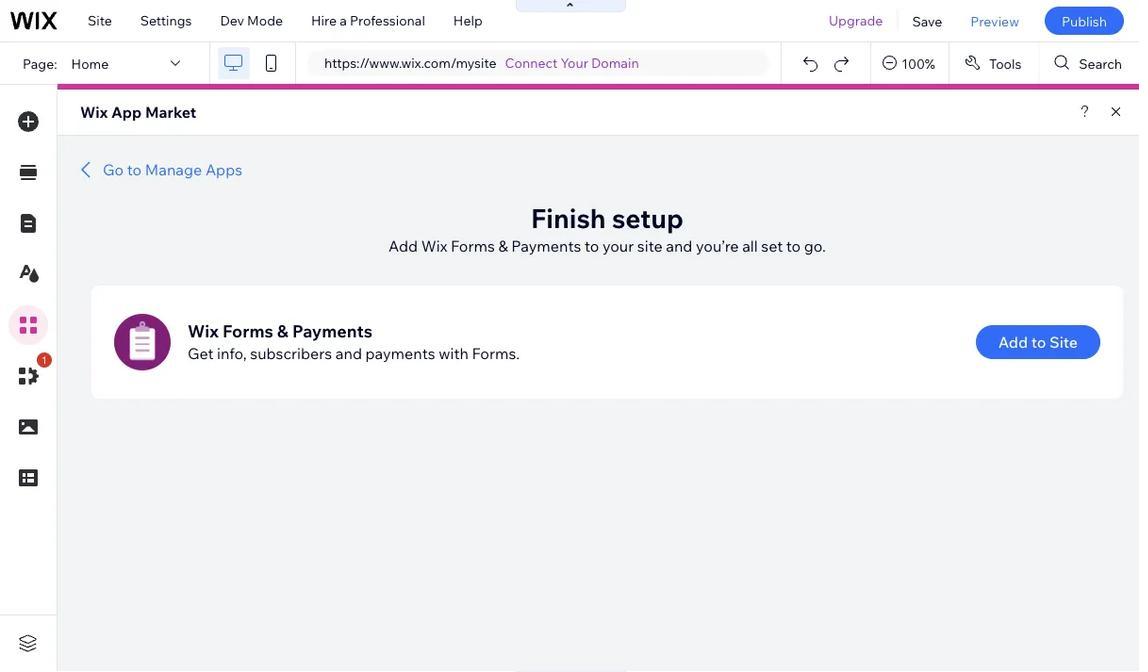 Task type: describe. For each thing, give the bounding box(es) containing it.
hire a professional
[[311, 12, 425, 29]]

publish button
[[1045, 7, 1124, 35]]

go to manage apps
[[103, 160, 243, 179]]

setup
[[612, 201, 684, 234]]

search button
[[1040, 42, 1140, 84]]

market
[[145, 103, 196, 122]]

save
[[913, 12, 943, 29]]

& inside wix forms & payments get info, subscribers and payments with forms.
[[277, 320, 289, 341]]

search
[[1080, 55, 1123, 71]]

connect
[[505, 55, 558, 71]]

domain
[[592, 55, 639, 71]]

site
[[638, 237, 663, 256]]

dev
[[220, 12, 244, 29]]

settings
[[140, 12, 192, 29]]

forms inside finish setup add wix forms & payments to your site and you're all set to go.
[[451, 237, 495, 256]]

0 horizontal spatial site
[[88, 12, 112, 29]]

payments inside finish setup add wix forms & payments to your site and you're all set to go.
[[512, 237, 581, 256]]

tools button
[[950, 42, 1039, 84]]

preview
[[971, 12, 1020, 29]]

you're
[[696, 237, 739, 256]]

tools
[[989, 55, 1022, 71]]

upgrade
[[829, 12, 883, 29]]

your
[[603, 237, 634, 256]]

dev mode
[[220, 12, 283, 29]]

get
[[188, 344, 214, 363]]

1 button
[[8, 353, 52, 396]]

add inside finish setup add wix forms & payments to your site and you're all set to go.
[[389, 237, 418, 256]]

your
[[561, 55, 589, 71]]

and inside finish setup add wix forms & payments to your site and you're all set to go.
[[666, 237, 693, 256]]

go
[[103, 160, 124, 179]]

set
[[762, 237, 783, 256]]

go to manage apps button
[[75, 158, 243, 181]]

https://www.wix.com/mysite
[[325, 55, 497, 71]]

forms inside wix forms & payments get info, subscribers and payments with forms.
[[223, 320, 273, 341]]

to inside 'go to manage apps' button
[[127, 160, 142, 179]]

finish
[[531, 201, 606, 234]]

wix for market
[[80, 103, 108, 122]]

payments
[[366, 344, 435, 363]]

100% button
[[872, 42, 949, 84]]

forms.
[[472, 344, 520, 363]]

payments inside wix forms & payments get info, subscribers and payments with forms.
[[292, 320, 373, 341]]

mode
[[247, 12, 283, 29]]

with
[[439, 344, 469, 363]]



Task type: vqa. For each thing, say whether or not it's contained in the screenshot.
wix app market
yes



Task type: locate. For each thing, give the bounding box(es) containing it.
and left payments
[[336, 344, 362, 363]]

1 vertical spatial forms
[[223, 320, 273, 341]]

add to site
[[999, 333, 1078, 352]]

1 horizontal spatial wix
[[188, 320, 219, 341]]

publish
[[1062, 12, 1107, 29]]

add
[[389, 237, 418, 256], [999, 333, 1028, 352]]

0 horizontal spatial and
[[336, 344, 362, 363]]

payments up subscribers
[[292, 320, 373, 341]]

a
[[340, 12, 347, 29]]

1 vertical spatial wix
[[421, 237, 448, 256]]

info,
[[217, 344, 247, 363]]

0 vertical spatial forms
[[451, 237, 495, 256]]

add inside button
[[999, 333, 1028, 352]]

1 vertical spatial add
[[999, 333, 1028, 352]]

https://www.wix.com/mysite connect your domain
[[325, 55, 639, 71]]

& inside finish setup add wix forms & payments to your site and you're all set to go.
[[498, 237, 508, 256]]

preview button
[[957, 0, 1034, 42]]

wix forms & payments get info, subscribers and payments with forms.
[[188, 320, 520, 363]]

1
[[41, 354, 47, 366]]

manage
[[145, 160, 202, 179]]

wix inside wix forms & payments get info, subscribers and payments with forms.
[[188, 320, 219, 341]]

payments down finish
[[512, 237, 581, 256]]

help
[[454, 12, 483, 29]]

1 vertical spatial and
[[336, 344, 362, 363]]

go.
[[804, 237, 826, 256]]

all
[[743, 237, 758, 256]]

1 horizontal spatial forms
[[451, 237, 495, 256]]

professional
[[350, 12, 425, 29]]

1 horizontal spatial add
[[999, 333, 1028, 352]]

100%
[[902, 55, 936, 71]]

site
[[88, 12, 112, 29], [1050, 333, 1078, 352]]

1 horizontal spatial payments
[[512, 237, 581, 256]]

site inside button
[[1050, 333, 1078, 352]]

wix
[[80, 103, 108, 122], [421, 237, 448, 256], [188, 320, 219, 341]]

1 horizontal spatial site
[[1050, 333, 1078, 352]]

0 vertical spatial payments
[[512, 237, 581, 256]]

1 vertical spatial &
[[277, 320, 289, 341]]

forms
[[451, 237, 495, 256], [223, 320, 273, 341]]

finish setup add wix forms & payments to your site and you're all set to go.
[[389, 201, 826, 256]]

payments
[[512, 237, 581, 256], [292, 320, 373, 341]]

hire
[[311, 12, 337, 29]]

subscribers
[[250, 344, 332, 363]]

1 vertical spatial site
[[1050, 333, 1078, 352]]

and right 'site'
[[666, 237, 693, 256]]

home
[[71, 55, 109, 71]]

2 vertical spatial wix
[[188, 320, 219, 341]]

0 horizontal spatial add
[[389, 237, 418, 256]]

to inside the add to site button
[[1032, 333, 1047, 352]]

add to site button
[[976, 325, 1101, 359]]

0 vertical spatial add
[[389, 237, 418, 256]]

wix app market
[[80, 103, 196, 122]]

0 horizontal spatial forms
[[223, 320, 273, 341]]

to
[[127, 160, 142, 179], [585, 237, 599, 256], [787, 237, 801, 256], [1032, 333, 1047, 352]]

1 vertical spatial payments
[[292, 320, 373, 341]]

wix inside finish setup add wix forms & payments to your site and you're all set to go.
[[421, 237, 448, 256]]

and inside wix forms & payments get info, subscribers and payments with forms.
[[336, 344, 362, 363]]

1 horizontal spatial and
[[666, 237, 693, 256]]

1 horizontal spatial &
[[498, 237, 508, 256]]

0 vertical spatial wix
[[80, 103, 108, 122]]

0 vertical spatial &
[[498, 237, 508, 256]]

app
[[111, 103, 142, 122]]

0 horizontal spatial wix
[[80, 103, 108, 122]]

wix for &
[[188, 320, 219, 341]]

0 horizontal spatial payments
[[292, 320, 373, 341]]

0 vertical spatial and
[[666, 237, 693, 256]]

&
[[498, 237, 508, 256], [277, 320, 289, 341]]

2 horizontal spatial wix
[[421, 237, 448, 256]]

save button
[[898, 0, 957, 42]]

and
[[666, 237, 693, 256], [336, 344, 362, 363]]

0 vertical spatial site
[[88, 12, 112, 29]]

0 horizontal spatial &
[[277, 320, 289, 341]]

apps
[[206, 160, 243, 179]]



